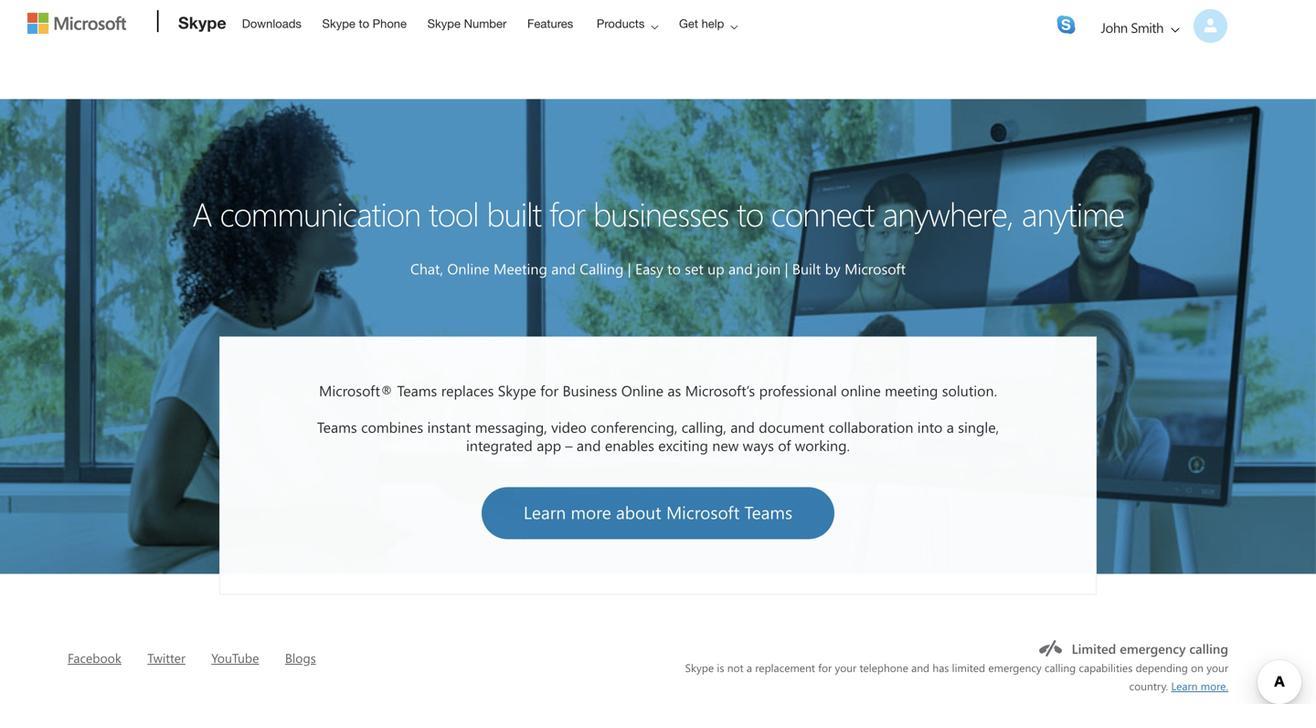 Task type: locate. For each thing, give the bounding box(es) containing it.
not
[[727, 661, 744, 675]]

microsoft inside "learn more about microsoft teams" "link"
[[666, 501, 740, 524]]

2 vertical spatial for
[[818, 661, 832, 675]]

to
[[359, 16, 369, 31], [737, 191, 763, 235], [667, 259, 681, 278]]

1 vertical spatial learn
[[1172, 679, 1198, 694]]

0 horizontal spatial microsoft
[[666, 501, 740, 524]]

to left phone
[[359, 16, 369, 31]]

1 vertical spatial a
[[747, 661, 752, 675]]

and left has
[[912, 661, 930, 675]]

0 vertical spatial microsoft
[[845, 259, 906, 278]]

skype for skype to phone
[[322, 16, 356, 31]]

replaces
[[441, 381, 494, 400]]

online right chat, in the left of the page
[[447, 259, 490, 278]]

teams down ways
[[745, 501, 793, 524]]

2 vertical spatial teams
[[745, 501, 793, 524]]

learn for learn more about microsoft teams
[[524, 501, 566, 524]]

| left easy
[[628, 259, 631, 278]]

online
[[841, 381, 881, 400]]

telephone
[[860, 661, 909, 675]]

teams up combines
[[397, 381, 437, 400]]

0 horizontal spatial your
[[835, 661, 857, 675]]

calling
[[1190, 640, 1229, 658], [1045, 661, 1076, 675]]

learn left more
[[524, 501, 566, 524]]

teams
[[397, 381, 437, 400], [317, 417, 357, 437], [745, 501, 793, 524]]

skype link
[[169, 1, 232, 50]]

learn
[[524, 501, 566, 524], [1172, 679, 1198, 694]]

1 vertical spatial calling
[[1045, 661, 1076, 675]]

skype number link
[[419, 1, 515, 45]]

0 vertical spatial teams
[[397, 381, 437, 400]]

1 horizontal spatial calling
[[1190, 640, 1229, 658]]

1 vertical spatial online
[[621, 381, 664, 400]]

up
[[708, 259, 725, 278]]

video
[[551, 417, 587, 437]]

0 horizontal spatial |
[[628, 259, 631, 278]]

| right join
[[785, 259, 788, 278]]

0 horizontal spatial teams
[[317, 417, 357, 437]]

your up more.
[[1207, 661, 1229, 675]]

skype
[[178, 13, 226, 32], [322, 16, 356, 31], [428, 16, 461, 31], [498, 381, 536, 400], [685, 661, 714, 675]]

join
[[757, 259, 781, 278]]

anywhere,
[[882, 191, 1014, 235]]

2 horizontal spatial to
[[737, 191, 763, 235]]

to left set
[[667, 259, 681, 278]]

0 vertical spatial learn
[[524, 501, 566, 524]]

for left business
[[540, 381, 559, 400]]

chat, online meeting and calling | easy to set up and join | built by microsoft
[[410, 259, 906, 278]]

and left calling
[[551, 259, 576, 278]]

messaging,
[[475, 417, 547, 437]]

your left the telephone
[[835, 661, 857, 675]]

0 vertical spatial online
[[447, 259, 490, 278]]

a communication tool built for businesses to connect anywhere, anytime
[[192, 191, 1124, 235]]

0 horizontal spatial learn
[[524, 501, 566, 524]]

john smith menu bar
[[66, 0, 1251, 99]]

2 horizontal spatial teams
[[745, 501, 793, 524]]

0 vertical spatial emergency
[[1120, 640, 1186, 658]]

2 vertical spatial to
[[667, 259, 681, 278]]

solution.
[[942, 381, 997, 400]]

emergency right limited in the right bottom of the page
[[989, 661, 1042, 675]]

for
[[550, 191, 585, 235], [540, 381, 559, 400], [818, 661, 832, 675]]

1 vertical spatial for
[[540, 381, 559, 400]]

0 horizontal spatial to
[[359, 16, 369, 31]]

and right –
[[577, 436, 601, 455]]

chat,
[[410, 259, 443, 278]]

1 horizontal spatial your
[[1207, 661, 1229, 675]]

for right built
[[550, 191, 585, 235]]

blogs link
[[285, 650, 316, 667]]

skype left is
[[685, 661, 714, 675]]

depending
[[1136, 661, 1188, 675]]

a right "into"
[[947, 417, 954, 437]]

skype inside limited emergency calling skype is not a replacement for your telephone and has limited emergency calling capabilities depending on your country.
[[685, 661, 714, 675]]

0 horizontal spatial emergency
[[989, 661, 1042, 675]]

and inside limited emergency calling skype is not a replacement for your telephone and has limited emergency calling capabilities depending on your country.
[[912, 661, 930, 675]]

1 vertical spatial microsoft
[[666, 501, 740, 524]]

microsoft image
[[27, 13, 126, 34]]

microsoft right about on the bottom
[[666, 501, 740, 524]]

skype up "messaging,"
[[498, 381, 536, 400]]

microsoft
[[845, 259, 906, 278], [666, 501, 740, 524]]

phone
[[373, 16, 407, 31]]

online left 'as'
[[621, 381, 664, 400]]

skype inside skype number link
[[428, 16, 461, 31]]

0 vertical spatial for
[[550, 191, 585, 235]]

calling down limited
[[1045, 661, 1076, 675]]

skype left number
[[428, 16, 461, 31]]

for for built
[[550, 191, 585, 235]]

of
[[778, 436, 791, 455]]

john smith link
[[1087, 3, 1228, 53]]

for right replacement
[[818, 661, 832, 675]]

to inside skype to phone link
[[359, 16, 369, 31]]

learn down on
[[1172, 679, 1198, 694]]

1 horizontal spatial to
[[667, 259, 681, 278]]

youtube link
[[211, 650, 259, 667]]

limited
[[1072, 640, 1117, 658]]

1 vertical spatial teams
[[317, 417, 357, 437]]

skype inside skype link
[[178, 13, 226, 32]]

1 horizontal spatial a
[[947, 417, 954, 437]]

skype for skype number
[[428, 16, 461, 31]]

meeting
[[494, 259, 547, 278]]

skype inside skype to phone link
[[322, 16, 356, 31]]

0 horizontal spatial online
[[447, 259, 490, 278]]

a right not
[[747, 661, 752, 675]]

0 vertical spatial a
[[947, 417, 954, 437]]

skype left the downloads link
[[178, 13, 226, 32]]

a inside limited emergency calling skype is not a replacement for your telephone and has limited emergency calling capabilities depending on your country.
[[747, 661, 752, 675]]

downloads link
[[234, 1, 310, 45]]

is
[[717, 661, 724, 675]]

communication
[[220, 191, 421, 235]]

youtube
[[211, 650, 259, 667]]

and
[[551, 259, 576, 278], [729, 259, 753, 278], [731, 417, 755, 437], [577, 436, 601, 455], [912, 661, 930, 675]]

0 vertical spatial to
[[359, 16, 369, 31]]

teams down the microsoft®
[[317, 417, 357, 437]]

online
[[447, 259, 490, 278], [621, 381, 664, 400]]

emergency
[[1120, 640, 1186, 658], [989, 661, 1042, 675]]

emergency up the depending
[[1120, 640, 1186, 658]]

1 horizontal spatial learn
[[1172, 679, 1198, 694]]

calling up on
[[1190, 640, 1229, 658]]

0 horizontal spatial calling
[[1045, 661, 1076, 675]]

connect
[[771, 191, 874, 235]]

a
[[192, 191, 212, 235]]

to up join
[[737, 191, 763, 235]]

microsoft right by
[[845, 259, 906, 278]]

skype to phone link
[[314, 1, 415, 45]]

collaboration
[[829, 417, 914, 437]]

limited
[[952, 661, 986, 675]]

single,
[[958, 417, 999, 437]]

0 horizontal spatial a
[[747, 661, 752, 675]]

1 horizontal spatial microsoft
[[845, 259, 906, 278]]

your
[[835, 661, 857, 675], [1207, 661, 1229, 675]]

skype left phone
[[322, 16, 356, 31]]

1 horizontal spatial |
[[785, 259, 788, 278]]

more
[[571, 501, 611, 524]]

learn inside "link"
[[524, 501, 566, 524]]

|
[[628, 259, 631, 278], [785, 259, 788, 278]]



Task type: describe. For each thing, give the bounding box(es) containing it.
skype number
[[428, 16, 507, 31]]

on
[[1191, 661, 1204, 675]]

1 horizontal spatial teams
[[397, 381, 437, 400]]

–
[[565, 436, 573, 455]]

features
[[527, 16, 573, 31]]

1 vertical spatial to
[[737, 191, 763, 235]]

combines
[[361, 417, 423, 437]]

exciting
[[658, 436, 708, 455]]

capabilities
[[1079, 661, 1133, 675]]

1 horizontal spatial online
[[621, 381, 664, 400]]

microsoft®
[[319, 381, 393, 400]]

built
[[487, 191, 541, 235]]

get help button
[[667, 1, 753, 47]]

products
[[597, 16, 645, 31]]

businesses
[[593, 191, 729, 235]]

a inside teams combines instant messaging, video conferencing, calling, and document collaboration into a single, integrated app – and enables exciting new ways of working.
[[947, 417, 954, 437]]

conferencing,
[[591, 417, 678, 437]]

skype to phone
[[322, 16, 407, 31]]

enables
[[605, 436, 654, 455]]

smith
[[1131, 18, 1164, 37]]

facebook link
[[68, 650, 121, 667]]

skype for skype
[[178, 13, 226, 32]]

learn more.
[[1172, 679, 1229, 694]]

teams inside "link"
[[745, 501, 793, 524]]

1 your from the left
[[835, 661, 857, 675]]

calling,
[[682, 417, 727, 437]]

limited emergency calling skype is not a replacement for your telephone and has limited emergency calling capabilities depending on your country.
[[685, 640, 1229, 694]]

working.
[[795, 436, 850, 455]]

learn for learn more.
[[1172, 679, 1198, 694]]

anytime
[[1022, 191, 1124, 235]]

1 | from the left
[[628, 259, 631, 278]]

2 | from the left
[[785, 259, 788, 278]]

into
[[918, 417, 943, 437]]

john smith
[[1101, 18, 1164, 37]]

help
[[702, 16, 724, 31]]

microsoft® teams replaces skype for business online as microsoft's professional online meeting solution.
[[319, 381, 997, 400]]

john
[[1101, 18, 1128, 37]]

blogs
[[285, 650, 316, 667]]

learn more. link
[[1172, 679, 1229, 694]]

new
[[712, 436, 739, 455]]

facebook
[[68, 650, 121, 667]]

products button
[[585, 1, 673, 47]]

ways
[[743, 436, 774, 455]]

get help
[[679, 16, 724, 31]]

for for skype
[[540, 381, 559, 400]]

 link
[[1057, 16, 1076, 34]]

has
[[933, 661, 949, 675]]

meeting
[[885, 381, 938, 400]]

get
[[679, 16, 698, 31]]

instant
[[427, 417, 471, 437]]

twitter
[[147, 650, 185, 667]]

number
[[464, 16, 507, 31]]

about
[[616, 501, 662, 524]]

arrow down image
[[1165, 19, 1187, 41]]

professional
[[759, 381, 837, 400]]

downloads
[[242, 16, 302, 31]]

learn more about microsoft teams link
[[482, 488, 835, 540]]

learn more about microsoft teams
[[524, 501, 793, 524]]

tool
[[429, 191, 479, 235]]

features link
[[519, 1, 582, 45]]

document
[[759, 417, 825, 437]]

country.
[[1130, 679, 1169, 694]]

calling
[[580, 259, 624, 278]]

2 your from the left
[[1207, 661, 1229, 675]]

business
[[563, 381, 617, 400]]

and right the up
[[729, 259, 753, 278]]

teams inside teams combines instant messaging, video conferencing, calling, and document collaboration into a single, integrated app – and enables exciting new ways of working.
[[317, 417, 357, 437]]

0 vertical spatial calling
[[1190, 640, 1229, 658]]

teams combines instant messaging, video conferencing, calling, and document collaboration into a single, integrated app – and enables exciting new ways of working.
[[317, 417, 999, 455]]

1 horizontal spatial emergency
[[1120, 640, 1186, 658]]

by
[[825, 259, 841, 278]]

microsoft's
[[685, 381, 755, 400]]

built
[[792, 259, 821, 278]]

more.
[[1201, 679, 1229, 694]]

twitter link
[[147, 650, 185, 667]]

and right calling,
[[731, 417, 755, 437]]

integrated app
[[466, 436, 561, 455]]

1 vertical spatial emergency
[[989, 661, 1042, 675]]

for inside limited emergency calling skype is not a replacement for your telephone and has limited emergency calling capabilities depending on your country.
[[818, 661, 832, 675]]

set
[[685, 259, 704, 278]]

easy
[[635, 259, 663, 278]]

replacement
[[755, 661, 815, 675]]

avatar image
[[1194, 9, 1228, 43]]

as
[[668, 381, 681, 400]]



Task type: vqa. For each thing, say whether or not it's contained in the screenshot.
document
yes



